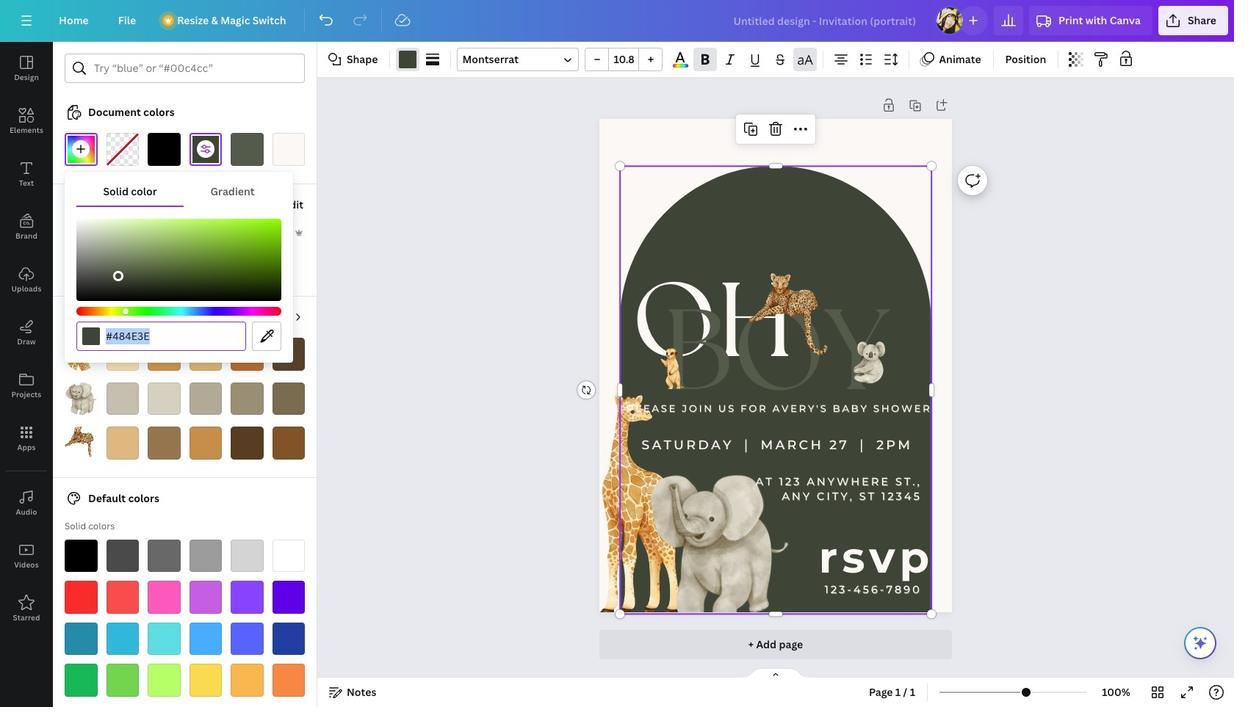 Task type: vqa. For each thing, say whether or not it's contained in the screenshot.
rightmost Blue
no



Task type: describe. For each thing, give the bounding box(es) containing it.
gray #737373 image
[[148, 540, 180, 572]]

us
[[718, 403, 736, 414]]

orange #ff914d image
[[272, 664, 305, 697]]

purple #8c52ff image
[[231, 581, 263, 614]]

videos button
[[0, 530, 53, 583]]

123-
[[825, 583, 854, 597]]

starred button
[[0, 583, 53, 636]]

1 vertical spatial #484e3e image
[[82, 328, 100, 345]]

grass green #7ed957 image
[[106, 664, 139, 697]]

– – number field
[[614, 52, 634, 66]]

champsraise
[[88, 197, 156, 211]]

color
[[65, 226, 88, 238]]

all
[[281, 311, 292, 323]]

saturday │ march 27 │ 2pm
[[642, 437, 913, 452]]

dark turquoise #0097b2 image
[[65, 623, 97, 655]]

solid for solid colors
[[65, 520, 86, 532]]

no color image
[[106, 133, 139, 166]]

#fdf9f7 image
[[272, 133, 305, 166]]

share button
[[1159, 6, 1228, 35]]

page
[[779, 638, 803, 652]]

solid colors
[[65, 520, 115, 532]]

starred
[[13, 613, 40, 623]]

#d19755 image
[[189, 427, 222, 460]]

videos
[[14, 560, 39, 570]]

boy
[[663, 286, 888, 416]]

light gray #d9d9d9 image
[[231, 540, 263, 572]]

#bcb3a0 image
[[189, 382, 222, 415]]

with
[[1086, 13, 1107, 27]]

show pages image
[[741, 668, 811, 680]]

print with canva button
[[1029, 6, 1153, 35]]

123
[[779, 475, 802, 489]]

magic
[[220, 13, 250, 27]]

Try "blue" or "#00c4cc" search field
[[94, 54, 295, 82]]

#fbe3b8 image
[[106, 338, 139, 371]]

canva
[[1110, 13, 1141, 27]]

colors for default colors
[[128, 491, 159, 505]]

animate
[[939, 52, 981, 66]]

orange #ff914d image
[[272, 664, 305, 697]]

resize & magic switch
[[177, 13, 286, 27]]

see all
[[264, 311, 292, 323]]

color palette
[[65, 226, 121, 238]]

please
[[627, 403, 677, 414]]

12345
[[882, 490, 922, 503]]

yellow #ffde59 image
[[189, 664, 222, 697]]

please join us for avery's baby shower
[[627, 403, 932, 414]]

&
[[211, 13, 218, 27]]

shape
[[347, 52, 378, 66]]

photo colors
[[88, 310, 152, 324]]

Design title text field
[[722, 6, 929, 35]]

position
[[1005, 52, 1046, 66]]

montserrat button
[[457, 48, 579, 71]]

#4890cd image
[[65, 246, 97, 278]]

print with canva
[[1059, 13, 1141, 27]]

main menu bar
[[0, 0, 1234, 42]]

+
[[748, 638, 754, 652]]

solid for solid color
[[103, 184, 129, 198]]

gradient button
[[184, 178, 281, 206]]

document colors
[[88, 105, 175, 119]]

avery's
[[772, 403, 828, 414]]

#a18058 image
[[148, 427, 180, 460]]

default colors
[[88, 491, 159, 505]]

shape button
[[323, 48, 384, 71]]

7890
[[886, 583, 922, 597]]

purple #8c52ff image
[[231, 581, 263, 614]]

colors for photo colors
[[121, 310, 152, 324]]

uploads
[[11, 284, 42, 294]]

saturday
[[642, 437, 734, 452]]

resize
[[177, 13, 209, 27]]

#010101 image
[[231, 246, 263, 278]]

solid color button
[[76, 178, 184, 206]]

#e6bf8b image
[[106, 427, 139, 460]]

#fbe3b8 image
[[106, 338, 139, 371]]

projects
[[11, 389, 41, 400]]

colors for solid colors
[[88, 520, 115, 532]]

join
[[682, 403, 714, 414]]

document
[[88, 105, 141, 119]]

#8f5d2c image
[[272, 427, 305, 460]]

share
[[1188, 13, 1217, 27]]

gray #737373 image
[[148, 540, 180, 572]]

see
[[264, 311, 279, 323]]

#d19755 image
[[189, 427, 222, 460]]

anywhere
[[807, 475, 890, 489]]

file button
[[106, 6, 148, 35]]

0 vertical spatial #484e3e image
[[399, 51, 417, 68]]

#010101 image
[[231, 246, 263, 278]]

any
[[782, 490, 812, 503]]

resize & magic switch button
[[154, 6, 298, 35]]

dark turquoise #0097b2 image
[[65, 623, 97, 655]]

animate button
[[916, 48, 987, 71]]

light gray #d9d9d9 image
[[231, 540, 263, 572]]

elements button
[[0, 95, 53, 148]]

2pm
[[876, 437, 913, 452]]

color
[[131, 184, 157, 198]]

draw
[[17, 336, 36, 347]]

add a new color image
[[65, 133, 97, 166]]

+ add page
[[748, 638, 803, 652]]

#4890cd image
[[65, 246, 97, 278]]

#bcb3a0 image
[[189, 382, 222, 415]]

#867759 image
[[272, 382, 305, 415]]

text
[[19, 178, 34, 188]]

montserrat
[[462, 52, 519, 66]]

#606655 image
[[231, 133, 263, 166]]

canva assistant image
[[1192, 635, 1209, 652]]

projects button
[[0, 359, 53, 412]]

baby
[[833, 403, 869, 414]]

champsraise button
[[59, 196, 168, 213]]



Task type: locate. For each thing, give the bounding box(es) containing it.
100% button
[[1093, 681, 1140, 705]]

#fdf9f7 image
[[272, 133, 305, 166]]

lime #c1ff72 image
[[148, 664, 180, 697]]

colors right document
[[143, 105, 175, 119]]

│ right 27
[[855, 437, 870, 452]]

colors
[[143, 105, 175, 119], [121, 310, 152, 324], [128, 491, 159, 505], [88, 520, 115, 532]]

aqua blue #0cc0df image
[[106, 623, 139, 655], [106, 623, 139, 655]]

colors right the default
[[128, 491, 159, 505]]

1 horizontal spatial solid
[[103, 184, 129, 198]]

violet #5e17eb image
[[272, 581, 305, 614], [272, 581, 305, 614]]

apps button
[[0, 412, 53, 465]]

gray #a6a6a6 image
[[189, 540, 222, 572], [189, 540, 222, 572]]

home link
[[47, 6, 100, 35]]

edit
[[283, 197, 303, 211]]

light blue #38b6ff image
[[189, 623, 222, 655], [189, 623, 222, 655]]

print
[[1059, 13, 1083, 27]]

0 vertical spatial solid
[[103, 184, 129, 198]]

solid color
[[103, 184, 157, 198]]

│
[[740, 437, 755, 452], [855, 437, 870, 452]]

colors down the default
[[88, 520, 115, 532]]

at 123 anywhere st., any city, st 12345
[[756, 475, 922, 503]]

colors for document colors
[[143, 105, 175, 119]]

1 horizontal spatial 1
[[910, 685, 915, 699]]

1 vertical spatial solid
[[65, 520, 86, 532]]

solid
[[103, 184, 129, 198], [65, 520, 86, 532]]

black #000000 image
[[65, 540, 97, 572], [65, 540, 97, 572]]

dark gray #545454 image
[[106, 540, 139, 572], [106, 540, 139, 572]]

1 │ from the left
[[740, 437, 755, 452]]

file
[[118, 13, 136, 27]]

see all button
[[262, 303, 305, 332]]

#484e3e image down 'photo'
[[82, 328, 100, 345]]

notes
[[347, 685, 376, 699]]

apps
[[17, 442, 36, 453]]

#a59980 image
[[231, 382, 263, 415], [231, 382, 263, 415]]

#c7752e image
[[231, 338, 263, 371], [231, 338, 263, 371]]

gradient
[[211, 184, 255, 198]]

0 horizontal spatial 1
[[895, 685, 901, 699]]

position button
[[1000, 48, 1052, 71]]

page
[[869, 685, 893, 699]]

group
[[585, 48, 663, 71]]

palette
[[90, 226, 121, 238]]

1 horizontal spatial │
[[855, 437, 870, 452]]

white #ffffff image
[[272, 540, 305, 572], [272, 540, 305, 572]]

home
[[59, 13, 89, 27]]

audio
[[16, 507, 37, 517]]

2 1 from the left
[[910, 685, 915, 699]]

for
[[741, 403, 768, 414]]

colors right 'photo'
[[121, 310, 152, 324]]

notes button
[[323, 681, 382, 705]]

#a18058 image
[[148, 427, 180, 460]]

add
[[756, 638, 777, 652]]

peach #ffbd59 image
[[231, 664, 263, 697], [231, 664, 263, 697]]

audio button
[[0, 477, 53, 530]]

side panel tab list
[[0, 42, 53, 636]]

27
[[829, 437, 849, 452]]

solid right audio button
[[65, 520, 86, 532]]

Hex color code text field
[[106, 323, 237, 350]]

#cdc6b7 image
[[106, 382, 139, 415], [106, 382, 139, 415]]

edit button
[[282, 190, 305, 219]]

1 horizontal spatial #484e3e image
[[399, 51, 417, 68]]

#e6bf8b image
[[106, 427, 139, 460]]

#166bb5 image
[[106, 246, 139, 278], [106, 246, 139, 278]]

no color image
[[106, 133, 139, 166]]

cobalt blue #004aad image
[[272, 623, 305, 655], [272, 623, 305, 655]]

solid inside button
[[103, 184, 129, 198]]

100%
[[1102, 685, 1131, 699]]

brand
[[15, 231, 37, 241]]

elements
[[9, 125, 43, 135]]

#484e3e image
[[399, 51, 417, 68], [82, 328, 100, 345]]

text button
[[0, 148, 53, 201]]

#484e3e image
[[399, 51, 417, 68], [189, 133, 222, 166], [189, 133, 222, 166], [82, 328, 100, 345]]

/
[[903, 685, 908, 699]]

#000000 image
[[148, 133, 180, 166], [148, 133, 180, 166]]

page 1 / 1
[[869, 685, 915, 699]]

draw button
[[0, 306, 53, 359]]

#db9f50 image
[[148, 338, 180, 371], [148, 338, 180, 371]]

green #00bf63 image
[[65, 664, 97, 697], [65, 664, 97, 697]]

+ add page button
[[600, 630, 952, 660]]

turquoise blue #5ce1e6 image
[[148, 623, 180, 655], [148, 623, 180, 655]]

#ffffff image
[[189, 246, 222, 278], [189, 246, 222, 278]]

0 horizontal spatial #484e3e image
[[82, 328, 100, 345]]

#484e3e image right shape
[[399, 51, 417, 68]]

#867759 image
[[272, 382, 305, 415]]

oh
[[632, 262, 794, 381]]

#606655 image
[[231, 133, 263, 166]]

solid left the color
[[103, 184, 129, 198]]

#64472c image
[[272, 338, 305, 371]]

march
[[761, 437, 824, 452]]

switch
[[253, 13, 286, 27]]

#654526 image
[[231, 427, 263, 460], [231, 427, 263, 460]]

st
[[859, 490, 877, 503]]

design button
[[0, 42, 53, 95]]

city,
[[817, 490, 854, 503]]

456-
[[854, 583, 886, 597]]

1 1 from the left
[[895, 685, 901, 699]]

at
[[756, 475, 774, 489]]

1 left /
[[895, 685, 901, 699]]

lime #c1ff72 image
[[148, 664, 180, 697]]

123-456-7890
[[825, 583, 922, 597]]

uploads button
[[0, 253, 53, 306]]

design
[[14, 72, 39, 82]]

grass green #7ed957 image
[[106, 664, 139, 697]]

#8f5d2c image
[[272, 427, 305, 460]]

yellow #ffde59 image
[[189, 664, 222, 697]]

│ down for
[[740, 437, 755, 452]]

#64472c image
[[272, 338, 305, 371]]

rsvp
[[819, 531, 934, 584]]

magenta #cb6ce6 image
[[189, 581, 222, 614], [189, 581, 222, 614]]

2 │ from the left
[[855, 437, 870, 452]]

royal blue #5271ff image
[[231, 623, 263, 655], [231, 623, 263, 655]]

bright red #ff3131 image
[[65, 581, 97, 614], [65, 581, 97, 614]]

coral red #ff5757 image
[[106, 581, 139, 614], [106, 581, 139, 614]]

0 horizontal spatial │
[[740, 437, 755, 452]]

#dcd6c8 image
[[148, 382, 180, 415], [148, 382, 180, 415]]

color range image
[[673, 64, 689, 68]]

pink #ff66c4 image
[[148, 581, 180, 614], [148, 581, 180, 614]]

1
[[895, 685, 901, 699], [910, 685, 915, 699]]

#e8bc7b image
[[189, 338, 222, 371], [189, 338, 222, 371]]

shower
[[873, 403, 932, 414]]

photo
[[88, 310, 118, 324]]

0 horizontal spatial solid
[[65, 520, 86, 532]]

brand button
[[0, 201, 53, 253]]

st.,
[[895, 475, 922, 489]]

#75c6ef image
[[148, 246, 180, 278], [148, 246, 180, 278]]

1 right /
[[910, 685, 915, 699]]



